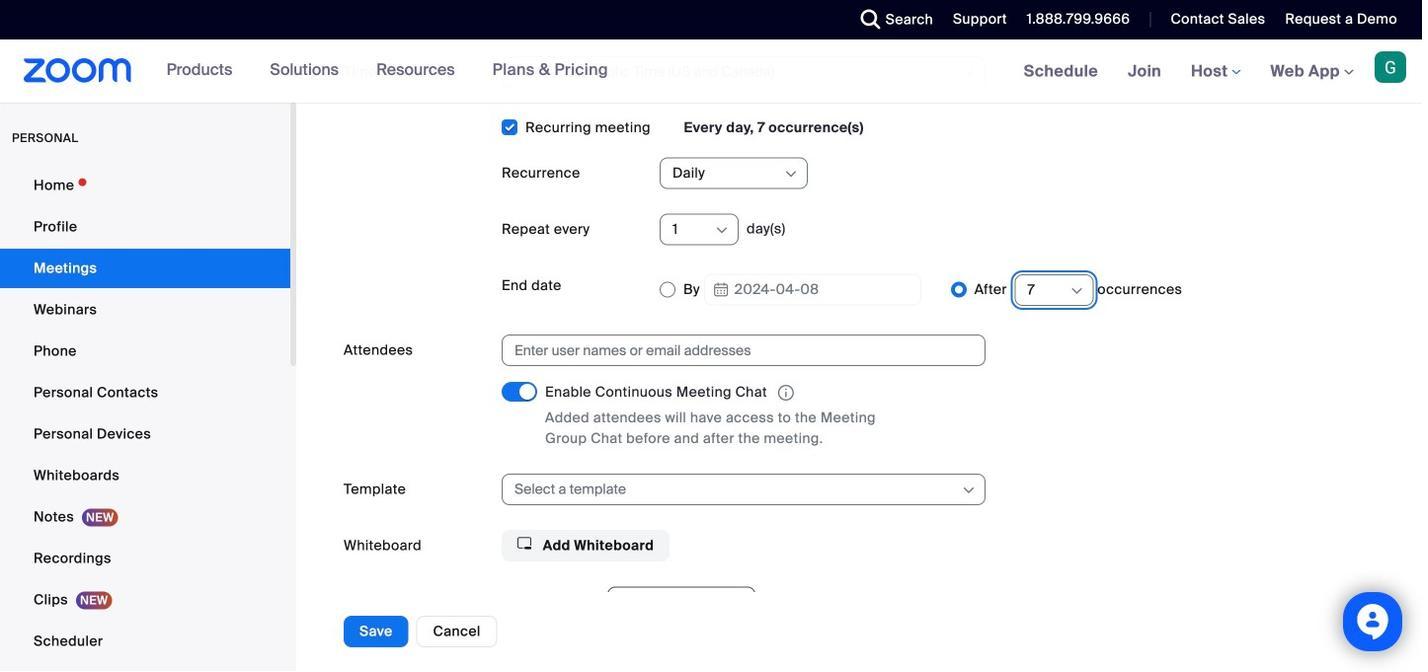 Task type: describe. For each thing, give the bounding box(es) containing it.
show options image
[[714, 223, 730, 239]]

product information navigation
[[152, 40, 623, 103]]

Persistent Chat, enter email address,Enter user names or email addresses text field
[[515, 336, 956, 366]]

Date Picker text field
[[704, 274, 922, 306]]

add whiteboard image
[[518, 537, 532, 551]]

profile picture image
[[1376, 51, 1407, 83]]



Task type: locate. For each thing, give the bounding box(es) containing it.
application
[[545, 383, 921, 404]]

meetings navigation
[[1010, 40, 1423, 104]]

group
[[502, 587, 1376, 672]]

zoom logo image
[[24, 58, 132, 83]]

banner
[[0, 40, 1423, 104]]

show options image
[[784, 167, 799, 182]]

learn more about enable continuous meeting chat image
[[773, 385, 800, 402]]

option group
[[660, 270, 1376, 311]]

personal menu menu
[[0, 166, 291, 672]]

select meeting template text field
[[515, 476, 960, 505]]



Task type: vqa. For each thing, say whether or not it's contained in the screenshot.
application
yes



